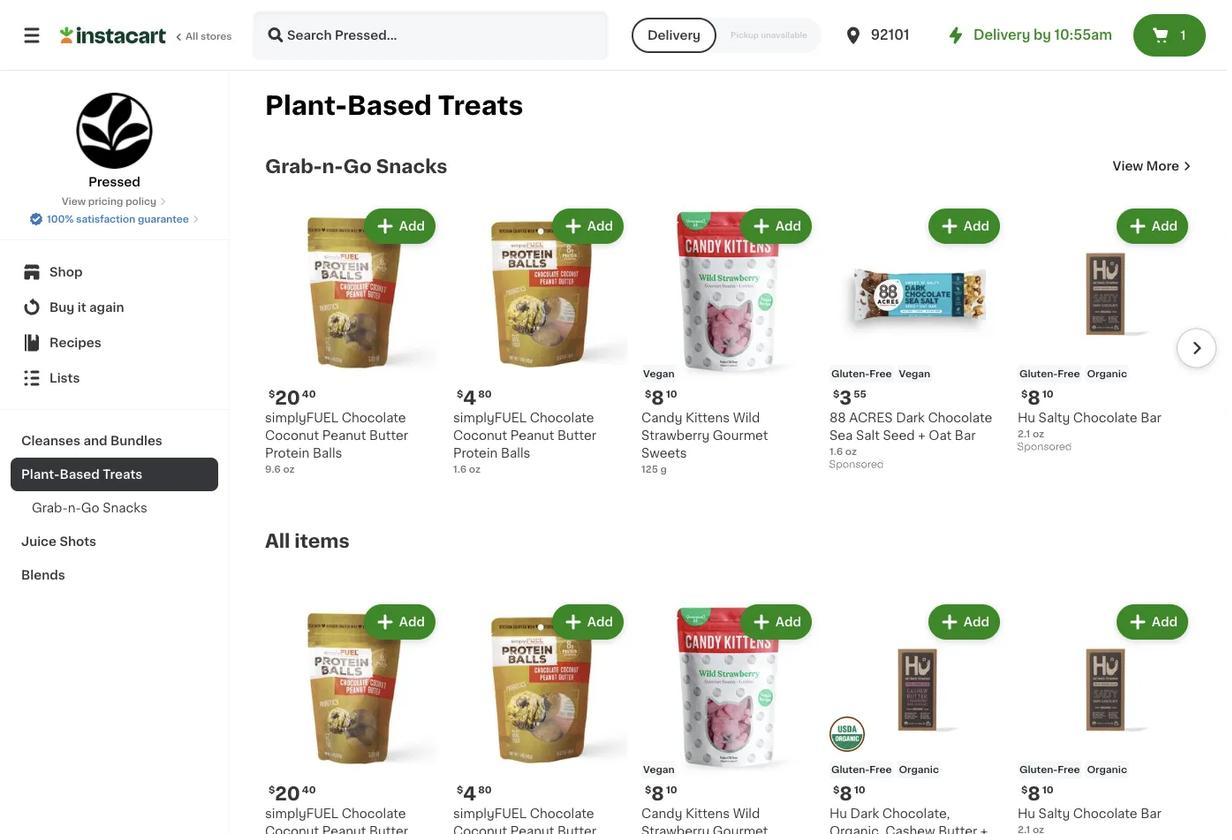 Task type: locate. For each thing, give the bounding box(es) containing it.
hu for hu salty chocolate bar 2.1 oz
[[1018, 412, 1036, 424]]

0 horizontal spatial sponsored badge image
[[830, 460, 883, 470]]

all stores
[[186, 31, 232, 41]]

2 4 from the top
[[463, 784, 476, 803]]

based down cleanses and bundles on the bottom left
[[60, 468, 100, 481]]

buy it again
[[49, 301, 124, 314]]

shop link
[[11, 254, 218, 290]]

2 80 from the top
[[478, 785, 492, 795]]

oz inside the 'simplyfuel chocolate coconut peanut butter protein balls 9.6 oz'
[[283, 464, 295, 474]]

1 kittens from the top
[[686, 412, 730, 424]]

$ 20 40 inside item carousel region
[[269, 388, 316, 407]]

0 horizontal spatial grab-n-go snacks
[[32, 502, 147, 514]]

2 strawberry from the top
[[641, 825, 710, 834]]

2 20 from the top
[[275, 784, 300, 803]]

protein inside simplyfuel chocolate coconut peanut butter protein balls 1.6 oz
[[453, 447, 498, 459]]

simplyfuel inside simplyfuel chocolate coconut peanut butter protein balls 1.6 oz
[[453, 412, 527, 424]]

1 horizontal spatial view
[[1113, 160, 1144, 172]]

0 vertical spatial grab-n-go snacks link
[[265, 156, 448, 177]]

add
[[399, 220, 425, 232], [587, 220, 613, 232], [776, 220, 801, 232], [964, 220, 990, 232], [1152, 220, 1178, 232], [399, 616, 425, 628], [587, 616, 613, 628], [776, 616, 801, 628], [964, 616, 990, 628], [1152, 616, 1178, 628]]

based
[[347, 93, 432, 118], [60, 468, 100, 481]]

pressed logo image
[[76, 92, 153, 170]]

view up 100%
[[62, 197, 86, 206]]

4 inside item carousel region
[[463, 388, 476, 407]]

1 vertical spatial wild
[[733, 808, 760, 820]]

1 strawberry from the top
[[641, 429, 710, 442]]

lists link
[[11, 361, 218, 396]]

strawberry inside candy kittens wild strawberry gourme
[[641, 825, 710, 834]]

1 40 from the top
[[302, 389, 316, 399]]

10 up candy kittens wild strawberry gourmet sweets 125 g
[[666, 389, 677, 399]]

$ 4 80
[[457, 388, 492, 407], [457, 784, 492, 803]]

1 horizontal spatial grab-n-go snacks link
[[265, 156, 448, 177]]

1 20 from the top
[[275, 388, 300, 407]]

simplyfuel
[[265, 412, 339, 424], [453, 412, 527, 424], [265, 808, 339, 820], [453, 808, 527, 820]]

0 horizontal spatial simplyfuel chocolate coconut peanut butte
[[265, 808, 408, 834]]

hu for hu dark chocolate, organic, cashew butter 
[[830, 808, 847, 820]]

0 horizontal spatial delivery
[[648, 29, 701, 42]]

dark up seed
[[896, 412, 925, 424]]

$ 8 10 up 2.1
[[1021, 388, 1054, 407]]

1 $ 20 40 from the top
[[269, 388, 316, 407]]

satisfaction
[[76, 214, 135, 224]]

recipes
[[49, 337, 101, 349]]

all for all items
[[265, 531, 290, 550]]

gluten-free organic for 3
[[1020, 369, 1127, 379]]

10 for hu salty chocolate bar
[[1043, 785, 1054, 795]]

1 balls from the left
[[313, 447, 342, 459]]

chocolate
[[342, 412, 406, 424], [530, 412, 594, 424], [928, 412, 992, 424], [1073, 412, 1138, 424], [342, 808, 406, 820], [530, 808, 594, 820], [1073, 808, 1138, 820]]

1 horizontal spatial based
[[347, 93, 432, 118]]

salty inside hu salty chocolate bar 2.1 oz
[[1039, 412, 1070, 424]]

strawberry
[[641, 429, 710, 442], [641, 825, 710, 834]]

strawberry inside candy kittens wild strawberry gourmet sweets 125 g
[[641, 429, 710, 442]]

2 candy from the top
[[641, 808, 683, 820]]

chocolate,
[[883, 808, 950, 820]]

candy inside candy kittens wild strawberry gourmet sweets 125 g
[[641, 412, 683, 424]]

1 vertical spatial grab-
[[32, 502, 68, 514]]

1 vertical spatial bar
[[955, 429, 976, 442]]

salty for hu salty chocolate bar 2.1 oz
[[1039, 412, 1070, 424]]

0 horizontal spatial 1.6
[[453, 464, 467, 474]]

butter inside the 'simplyfuel chocolate coconut peanut butter protein balls 9.6 oz'
[[369, 429, 408, 442]]

gluten-free organic up hu salty chocolate bar 2.1 oz
[[1020, 369, 1127, 379]]

butter for 4
[[558, 429, 596, 442]]

1 vertical spatial candy
[[641, 808, 683, 820]]

2 $ 4 80 from the top
[[457, 784, 492, 803]]

8 up 'organic,'
[[840, 784, 853, 803]]

again
[[89, 301, 124, 314]]

2 balls from the left
[[501, 447, 530, 459]]

100% satisfaction guarantee button
[[29, 209, 200, 226]]

salt
[[856, 429, 880, 442]]

125
[[641, 464, 658, 474]]

0 vertical spatial all
[[186, 31, 198, 41]]

1 4 from the top
[[463, 388, 476, 407]]

1 horizontal spatial snacks
[[376, 157, 448, 175]]

1 vertical spatial 1.6
[[453, 464, 467, 474]]

0 horizontal spatial all
[[186, 31, 198, 41]]

kittens
[[686, 412, 730, 424], [686, 808, 730, 820]]

delivery inside button
[[648, 29, 701, 42]]

gluten- up 2.1
[[1020, 369, 1058, 379]]

40 for 3
[[302, 389, 316, 399]]

1 horizontal spatial 1.6
[[830, 447, 843, 456]]

dark inside 88 acres dark chocolate sea salt seed + oat bar 1.6 oz
[[896, 412, 925, 424]]

grab-n-go snacks inside 'link'
[[32, 502, 147, 514]]

0 vertical spatial n-
[[322, 157, 343, 175]]

$ 8 10 for candy kittens wild strawberry gourme
[[645, 784, 677, 803]]

treats down search field in the left top of the page
[[438, 93, 523, 118]]

0 vertical spatial plant-
[[265, 93, 347, 118]]

sponsored badge image down salt
[[830, 460, 883, 470]]

all
[[186, 31, 198, 41], [265, 531, 290, 550]]

view more link
[[1113, 157, 1192, 175]]

0 vertical spatial plant-based treats
[[265, 93, 523, 118]]

1 horizontal spatial delivery
[[974, 29, 1031, 42]]

10 up hu salty chocolate bar
[[1043, 785, 1054, 795]]

$ 8 10 up 'organic,'
[[833, 784, 866, 803]]

0 vertical spatial 80
[[478, 389, 492, 399]]

organic up 'chocolate,'
[[899, 765, 939, 774]]

hu inside the hu dark chocolate, organic, cashew butter
[[830, 808, 847, 820]]

1 candy from the top
[[641, 412, 683, 424]]

0 vertical spatial grab-n-go snacks
[[265, 157, 448, 175]]

cleanses and bundles
[[21, 435, 162, 447]]

all left "items"
[[265, 531, 290, 550]]

candy inside candy kittens wild strawberry gourme
[[641, 808, 683, 820]]

$ 8 10
[[645, 388, 677, 407], [1021, 388, 1054, 407], [645, 784, 677, 803], [833, 784, 866, 803], [1021, 784, 1054, 803]]

candy kittens wild strawberry gourme
[[641, 808, 768, 834]]

1 vertical spatial 80
[[478, 785, 492, 795]]

gluten-free organic inside item carousel region
[[1020, 369, 1127, 379]]

80 for 3
[[478, 389, 492, 399]]

0 vertical spatial dark
[[896, 412, 925, 424]]

2 $ 20 40 from the top
[[269, 784, 316, 803]]

sponsored badge image down 2.1
[[1018, 442, 1071, 452]]

0 vertical spatial 1.6
[[830, 447, 843, 456]]

1 vertical spatial 20
[[275, 784, 300, 803]]

0 vertical spatial kittens
[[686, 412, 730, 424]]

candy kittens wild strawberry gourmet sweets 125 g
[[641, 412, 768, 474]]

bar
[[1141, 412, 1162, 424], [955, 429, 976, 442], [1141, 808, 1162, 820]]

1 vertical spatial grab-n-go snacks
[[32, 502, 147, 514]]

balls inside simplyfuel chocolate coconut peanut butter protein balls 1.6 oz
[[501, 447, 530, 459]]

cashew
[[886, 825, 935, 834]]

8 up hu salty chocolate bar
[[1028, 784, 1041, 803]]

1 vertical spatial grab-n-go snacks link
[[11, 491, 218, 525]]

bar inside hu salty chocolate bar 2.1 oz
[[1141, 412, 1162, 424]]

view inside view more link
[[1113, 160, 1144, 172]]

free up hu salty chocolate bar 2.1 oz
[[1058, 369, 1080, 379]]

4
[[463, 388, 476, 407], [463, 784, 476, 803]]

view pricing policy link
[[62, 194, 167, 209]]

sweets
[[641, 447, 687, 459]]

1 vertical spatial n-
[[68, 502, 81, 514]]

0 vertical spatial treats
[[438, 93, 523, 118]]

1 $ 4 80 from the top
[[457, 388, 492, 407]]

policy
[[126, 197, 156, 206]]

1.6 inside simplyfuel chocolate coconut peanut butter protein balls 1.6 oz
[[453, 464, 467, 474]]

1 vertical spatial go
[[81, 502, 100, 514]]

0 vertical spatial go
[[343, 157, 372, 175]]

2 40 from the top
[[302, 785, 316, 795]]

0 horizontal spatial view
[[62, 197, 86, 206]]

0 horizontal spatial protein
[[265, 447, 310, 459]]

plant-based treats down cleanses and bundles on the bottom left
[[21, 468, 143, 481]]

treats
[[438, 93, 523, 118], [103, 468, 143, 481]]

0 horizontal spatial balls
[[313, 447, 342, 459]]

based down search field in the left top of the page
[[347, 93, 432, 118]]

buy
[[49, 301, 75, 314]]

add button
[[366, 210, 434, 242], [554, 210, 622, 242], [742, 210, 810, 242], [930, 210, 998, 242], [1118, 210, 1187, 242], [366, 606, 434, 638], [554, 606, 622, 638], [742, 606, 810, 638], [930, 606, 998, 638], [1118, 606, 1187, 638]]

acres
[[849, 412, 893, 424]]

2 horizontal spatial butter
[[939, 825, 977, 834]]

dark
[[896, 412, 925, 424], [851, 808, 879, 820]]

$ 8 10 up hu salty chocolate bar
[[1021, 784, 1054, 803]]

0 vertical spatial wild
[[733, 412, 760, 424]]

grab-n-go snacks link
[[265, 156, 448, 177], [11, 491, 218, 525]]

peanut inside simplyfuel chocolate coconut peanut butter protein balls 1.6 oz
[[511, 429, 554, 442]]

40
[[302, 389, 316, 399], [302, 785, 316, 795]]

1 vertical spatial 40
[[302, 785, 316, 795]]

juice
[[21, 535, 57, 548]]

0 vertical spatial bar
[[1141, 412, 1162, 424]]

oz inside simplyfuel chocolate coconut peanut butter protein balls 1.6 oz
[[469, 464, 481, 474]]

gluten-
[[831, 369, 870, 379], [1020, 369, 1058, 379], [831, 765, 870, 774], [1020, 765, 1058, 774]]

wild inside candy kittens wild strawberry gourme
[[733, 808, 760, 820]]

snacks
[[376, 157, 448, 175], [103, 502, 147, 514]]

20 inside item carousel region
[[275, 388, 300, 407]]

1 simplyfuel chocolate coconut peanut butte from the left
[[265, 808, 408, 834]]

1 protein from the left
[[265, 447, 310, 459]]

delivery button
[[632, 18, 717, 53]]

dark up 'organic,'
[[851, 808, 879, 820]]

1.6 inside 88 acres dark chocolate sea salt seed + oat bar 1.6 oz
[[830, 447, 843, 456]]

2 salty from the top
[[1039, 808, 1070, 820]]

view for plant-based treats
[[62, 197, 86, 206]]

2 protein from the left
[[453, 447, 498, 459]]

10:55am
[[1055, 29, 1112, 42]]

vegan
[[643, 369, 675, 379], [899, 369, 931, 379], [643, 765, 675, 774]]

organic
[[1087, 369, 1127, 379], [899, 765, 939, 774], [1087, 765, 1127, 774]]

3
[[840, 388, 852, 407]]

0 vertical spatial based
[[347, 93, 432, 118]]

0 vertical spatial view
[[1113, 160, 1144, 172]]

organic inside item carousel region
[[1087, 369, 1127, 379]]

salty
[[1039, 412, 1070, 424], [1039, 808, 1070, 820]]

0 vertical spatial 20
[[275, 388, 300, 407]]

0 vertical spatial snacks
[[376, 157, 448, 175]]

0 horizontal spatial dark
[[851, 808, 879, 820]]

8 for candy kittens wild strawberry gourme
[[652, 784, 664, 803]]

peanut
[[322, 429, 366, 442], [511, 429, 554, 442], [322, 825, 366, 834], [511, 825, 554, 834]]

8 up candy kittens wild strawberry gourme
[[652, 784, 664, 803]]

0 horizontal spatial grab-n-go snacks link
[[11, 491, 218, 525]]

kittens inside candy kittens wild strawberry gourmet sweets 125 g
[[686, 412, 730, 424]]

1 vertical spatial view
[[62, 197, 86, 206]]

hu inside hu salty chocolate bar 2.1 oz
[[1018, 412, 1036, 424]]

cleanses
[[21, 435, 80, 447]]

bar for hu salty chocolate bar 2.1 oz
[[1141, 412, 1162, 424]]

1 horizontal spatial n-
[[322, 157, 343, 175]]

0 horizontal spatial treats
[[103, 468, 143, 481]]

view more
[[1113, 160, 1180, 172]]

1.6
[[830, 447, 843, 456], [453, 464, 467, 474]]

1 horizontal spatial treats
[[438, 93, 523, 118]]

kittens inside candy kittens wild strawberry gourme
[[686, 808, 730, 820]]

1 horizontal spatial butter
[[558, 429, 596, 442]]

free up 'chocolate,'
[[870, 765, 892, 774]]

butter inside the hu dark chocolate, organic, cashew butter
[[939, 825, 977, 834]]

protein inside the 'simplyfuel chocolate coconut peanut butter protein balls 9.6 oz'
[[265, 447, 310, 459]]

40 inside item carousel region
[[302, 389, 316, 399]]

None search field
[[253, 11, 609, 60]]

1 vertical spatial dark
[[851, 808, 879, 820]]

gluten-free organic up hu salty chocolate bar
[[1020, 765, 1127, 774]]

1 horizontal spatial balls
[[501, 447, 530, 459]]

10 for candy kittens wild strawberry gourme
[[666, 785, 677, 795]]

free up acres
[[870, 369, 892, 379]]

1 horizontal spatial sponsored badge image
[[1018, 442, 1071, 452]]

0 vertical spatial salty
[[1039, 412, 1070, 424]]

sponsored badge image
[[1018, 442, 1071, 452], [830, 460, 883, 470]]

chocolate inside hu salty chocolate bar 2.1 oz
[[1073, 412, 1138, 424]]

coconut inside simplyfuel chocolate coconut peanut butter protein balls 1.6 oz
[[453, 429, 507, 442]]

$ 4 80 for 8
[[457, 784, 492, 803]]

1 vertical spatial $ 20 40
[[269, 784, 316, 803]]

1 vertical spatial salty
[[1039, 808, 1070, 820]]

view for all items
[[1113, 160, 1144, 172]]

gluten- down item badge icon
[[831, 765, 870, 774]]

treats down cleanses and bundles "link"
[[103, 468, 143, 481]]

free
[[870, 369, 892, 379], [1058, 369, 1080, 379], [870, 765, 892, 774], [1058, 765, 1080, 774]]

vegan up candy kittens wild strawberry gourme
[[643, 765, 675, 774]]

80 inside item carousel region
[[478, 389, 492, 399]]

80
[[478, 389, 492, 399], [478, 785, 492, 795]]

$ 8 10 up candy kittens wild strawberry gourme
[[645, 784, 677, 803]]

wild inside candy kittens wild strawberry gourmet sweets 125 g
[[733, 412, 760, 424]]

1 salty from the top
[[1039, 412, 1070, 424]]

0 vertical spatial 40
[[302, 389, 316, 399]]

1 vertical spatial all
[[265, 531, 290, 550]]

peanut inside the 'simplyfuel chocolate coconut peanut butter protein balls 9.6 oz'
[[322, 429, 366, 442]]

0 horizontal spatial go
[[81, 502, 100, 514]]

balls inside the 'simplyfuel chocolate coconut peanut butter protein balls 9.6 oz'
[[313, 447, 342, 459]]

view inside view pricing policy link
[[62, 197, 86, 206]]

simplyfuel chocolate coconut peanut butte for 4
[[453, 808, 596, 834]]

1 horizontal spatial protein
[[453, 447, 498, 459]]

gluten- up 55
[[831, 369, 870, 379]]

0 vertical spatial $ 20 40
[[269, 388, 316, 407]]

bar inside 88 acres dark chocolate sea salt seed + oat bar 1.6 oz
[[955, 429, 976, 442]]

$ 20 40
[[269, 388, 316, 407], [269, 784, 316, 803]]

1 vertical spatial snacks
[[103, 502, 147, 514]]

0 horizontal spatial based
[[60, 468, 100, 481]]

simplyfuel chocolate coconut peanut butte
[[265, 808, 408, 834], [453, 808, 596, 834]]

protein for 4
[[453, 447, 498, 459]]

$ 8 10 for hu salty chocolate bar
[[1021, 784, 1054, 803]]

1 horizontal spatial all
[[265, 531, 290, 550]]

1 vertical spatial strawberry
[[641, 825, 710, 834]]

1 horizontal spatial grab-
[[265, 157, 322, 175]]

candy
[[641, 412, 683, 424], [641, 808, 683, 820]]

1 wild from the top
[[733, 412, 760, 424]]

1 vertical spatial 4
[[463, 784, 476, 803]]

view left more
[[1113, 160, 1144, 172]]

strawberry for candy kittens wild strawberry gourmet sweets 125 g
[[641, 429, 710, 442]]

n-
[[322, 157, 343, 175], [68, 502, 81, 514]]

0 vertical spatial candy
[[641, 412, 683, 424]]

vegan up sweets
[[643, 369, 675, 379]]

organic up hu salty chocolate bar
[[1087, 765, 1127, 774]]

2 vertical spatial bar
[[1141, 808, 1162, 820]]

0 vertical spatial strawberry
[[641, 429, 710, 442]]

view
[[1113, 160, 1144, 172], [62, 197, 86, 206]]

delivery
[[974, 29, 1031, 42], [648, 29, 701, 42]]

wild for candy kittens wild strawberry gourme
[[733, 808, 760, 820]]

1 horizontal spatial simplyfuel chocolate coconut peanut butte
[[453, 808, 596, 834]]

0 vertical spatial sponsored badge image
[[1018, 442, 1071, 452]]

8 up 2.1
[[1028, 388, 1041, 407]]

plant-based treats down search field in the left top of the page
[[265, 93, 523, 118]]

all left stores
[[186, 31, 198, 41]]

4 for 8
[[463, 784, 476, 803]]

10 up 'organic,'
[[854, 785, 866, 795]]

1 vertical spatial $ 4 80
[[457, 784, 492, 803]]

instacart logo image
[[60, 25, 166, 46]]

wild
[[733, 412, 760, 424], [733, 808, 760, 820]]

9.6
[[265, 464, 281, 474]]

balls
[[313, 447, 342, 459], [501, 447, 530, 459]]

oz
[[1033, 429, 1044, 439], [845, 447, 857, 456], [283, 464, 295, 474], [469, 464, 481, 474]]

blends link
[[11, 558, 218, 592]]

10 up candy kittens wild strawberry gourme
[[666, 785, 677, 795]]

$ 4 80 inside item carousel region
[[457, 388, 492, 407]]

1 vertical spatial kittens
[[686, 808, 730, 820]]

product group
[[265, 205, 439, 476], [453, 205, 627, 476], [641, 205, 816, 476], [830, 205, 1004, 474], [1018, 205, 1192, 457], [265, 601, 439, 834], [453, 601, 627, 834], [641, 601, 816, 834], [830, 601, 1004, 834], [1018, 601, 1192, 834]]

$ 20 40 for 3
[[269, 388, 316, 407]]

1 horizontal spatial dark
[[896, 412, 925, 424]]

0 horizontal spatial butter
[[369, 429, 408, 442]]

organic up hu salty chocolate bar 2.1 oz
[[1087, 369, 1127, 379]]

free up hu salty chocolate bar
[[1058, 765, 1080, 774]]

go
[[343, 157, 372, 175], [81, 502, 100, 514]]

$ inside '$ 3 55'
[[833, 389, 840, 399]]

seed
[[883, 429, 915, 442]]

0 horizontal spatial plant-based treats
[[21, 468, 143, 481]]

2 wild from the top
[[733, 808, 760, 820]]

0 horizontal spatial n-
[[68, 502, 81, 514]]

candy for candy kittens wild strawberry gourme
[[641, 808, 683, 820]]

1 80 from the top
[[478, 389, 492, 399]]

cleanses and bundles link
[[11, 424, 218, 458]]

2 simplyfuel chocolate coconut peanut butte from the left
[[453, 808, 596, 834]]

$ 8 10 for hu dark chocolate, organic, cashew butter 
[[833, 784, 866, 803]]

1 vertical spatial sponsored badge image
[[830, 460, 883, 470]]

grab-
[[265, 157, 322, 175], [32, 502, 68, 514]]

1 vertical spatial based
[[60, 468, 100, 481]]

delivery for delivery by 10:55am
[[974, 29, 1031, 42]]

1 vertical spatial plant-
[[21, 468, 60, 481]]

butter inside simplyfuel chocolate coconut peanut butter protein balls 1.6 oz
[[558, 429, 596, 442]]

buy it again link
[[11, 290, 218, 325]]

2 kittens from the top
[[686, 808, 730, 820]]

0 vertical spatial 4
[[463, 388, 476, 407]]

1 button
[[1134, 14, 1206, 57]]

0 vertical spatial $ 4 80
[[457, 388, 492, 407]]

hu for hu salty chocolate bar
[[1018, 808, 1036, 820]]

plant-based treats
[[265, 93, 523, 118], [21, 468, 143, 481]]

view pricing policy
[[62, 197, 156, 206]]



Task type: vqa. For each thing, say whether or not it's contained in the screenshot.
the Delivery by 10:55am LINK
yes



Task type: describe. For each thing, give the bounding box(es) containing it.
delivery for delivery
[[648, 29, 701, 42]]

88 acres dark chocolate sea salt seed + oat bar 1.6 oz
[[830, 412, 992, 456]]

4 for 3
[[463, 388, 476, 407]]

gluten-free organic down item badge icon
[[831, 765, 939, 774]]

0 horizontal spatial grab-
[[32, 502, 68, 514]]

wild for candy kittens wild strawberry gourmet sweets 125 g
[[733, 412, 760, 424]]

add inside product group
[[964, 220, 990, 232]]

10 for hu dark chocolate, organic, cashew butter 
[[854, 785, 866, 795]]

88
[[830, 412, 846, 424]]

organic for 8
[[1087, 765, 1127, 774]]

kittens for candy kittens wild strawberry gourme
[[686, 808, 730, 820]]

55
[[854, 389, 867, 399]]

gourmet
[[713, 429, 768, 442]]

juice shots
[[21, 535, 96, 548]]

oat
[[929, 429, 952, 442]]

it
[[78, 301, 86, 314]]

pressed link
[[76, 92, 153, 191]]

lists
[[49, 372, 80, 384]]

stores
[[201, 31, 232, 41]]

1 vertical spatial plant-based treats
[[21, 468, 143, 481]]

simplyfuel chocolate coconut peanut butter protein balls 9.6 oz
[[265, 412, 408, 474]]

product group containing 3
[[830, 205, 1004, 474]]

chocolate inside simplyfuel chocolate coconut peanut butter protein balls 1.6 oz
[[530, 412, 594, 424]]

sea
[[830, 429, 853, 442]]

gluten-free vegan
[[831, 369, 931, 379]]

oz inside hu salty chocolate bar 2.1 oz
[[1033, 429, 1044, 439]]

100%
[[47, 214, 74, 224]]

simplyfuel inside the 'simplyfuel chocolate coconut peanut butter protein balls 9.6 oz'
[[265, 412, 339, 424]]

shots
[[60, 535, 96, 548]]

dark inside the hu dark chocolate, organic, cashew butter
[[851, 808, 879, 820]]

bundles
[[110, 435, 162, 447]]

chocolate inside the 'simplyfuel chocolate coconut peanut butter protein balls 9.6 oz'
[[342, 412, 406, 424]]

$ 8 10 up sweets
[[645, 388, 677, 407]]

92101 button
[[843, 11, 949, 60]]

butter for 20
[[369, 429, 408, 442]]

8 for hu dark chocolate, organic, cashew butter 
[[840, 784, 853, 803]]

gluten- up hu salty chocolate bar
[[1020, 765, 1058, 774]]

$ 20 40 for 8
[[269, 784, 316, 803]]

item carousel region
[[265, 198, 1217, 516]]

20 for 8
[[275, 784, 300, 803]]

plant-based treats link
[[11, 458, 218, 491]]

organic,
[[830, 825, 882, 834]]

0 horizontal spatial snacks
[[103, 502, 147, 514]]

1 vertical spatial treats
[[103, 468, 143, 481]]

shop
[[49, 266, 83, 278]]

vegan for 3
[[643, 369, 675, 379]]

item badge image
[[830, 717, 865, 752]]

delivery by 10:55am
[[974, 29, 1112, 42]]

+
[[918, 429, 926, 442]]

20 for 3
[[275, 388, 300, 407]]

balls for 20
[[313, 447, 342, 459]]

80 for 8
[[478, 785, 492, 795]]

hu salty chocolate bar 2.1 oz
[[1018, 412, 1162, 439]]

100% satisfaction guarantee
[[47, 214, 189, 224]]

chocolate inside 88 acres dark chocolate sea salt seed + oat bar 1.6 oz
[[928, 412, 992, 424]]

service type group
[[632, 18, 822, 53]]

blends
[[21, 569, 65, 581]]

simplyfuel chocolate coconut peanut butte for 20
[[265, 808, 408, 834]]

bar for hu salty chocolate bar
[[1141, 808, 1162, 820]]

all items
[[265, 531, 350, 550]]

pressed
[[88, 176, 140, 188]]

all stores link
[[60, 11, 233, 60]]

0 horizontal spatial plant-
[[21, 468, 60, 481]]

hu dark chocolate, organic, cashew butter 
[[830, 808, 988, 834]]

recipes link
[[11, 325, 218, 361]]

and
[[83, 435, 107, 447]]

8 up sweets
[[652, 388, 664, 407]]

by
[[1034, 29, 1051, 42]]

oz inside 88 acres dark chocolate sea salt seed + oat bar 1.6 oz
[[845, 447, 857, 456]]

1 horizontal spatial plant-
[[265, 93, 347, 118]]

gluten- inside product group
[[831, 369, 870, 379]]

organic for 3
[[1087, 369, 1127, 379]]

protein for 20
[[265, 447, 310, 459]]

8 for hu salty chocolate bar
[[1028, 784, 1041, 803]]

salty for hu salty chocolate bar
[[1039, 808, 1070, 820]]

pricing
[[88, 197, 123, 206]]

Search field
[[254, 12, 607, 58]]

juice shots link
[[11, 525, 218, 558]]

vegan up 88 acres dark chocolate sea salt seed + oat bar 1.6 oz
[[899, 369, 931, 379]]

hu salty chocolate bar
[[1018, 808, 1162, 820]]

10 up hu salty chocolate bar 2.1 oz
[[1043, 389, 1054, 399]]

coconut inside the 'simplyfuel chocolate coconut peanut butter protein balls 9.6 oz'
[[265, 429, 319, 442]]

2.1
[[1018, 429, 1030, 439]]

$ 3 55
[[833, 388, 867, 407]]

guarantee
[[138, 214, 189, 224]]

g
[[661, 464, 667, 474]]

delivery by 10:55am link
[[945, 25, 1112, 46]]

vegan for 8
[[643, 765, 675, 774]]

gluten-free organic for 8
[[1020, 765, 1127, 774]]

$ 4 80 for 3
[[457, 388, 492, 407]]

1 horizontal spatial go
[[343, 157, 372, 175]]

1 horizontal spatial grab-n-go snacks
[[265, 157, 448, 175]]

kittens for candy kittens wild strawberry gourmet sweets 125 g
[[686, 412, 730, 424]]

sponsored badge image for 3
[[830, 460, 883, 470]]

items
[[295, 531, 350, 550]]

more
[[1147, 160, 1180, 172]]

1 horizontal spatial plant-based treats
[[265, 93, 523, 118]]

sponsored badge image for 8
[[1018, 442, 1071, 452]]

all for all stores
[[186, 31, 198, 41]]

92101
[[871, 29, 910, 42]]

40 for 8
[[302, 785, 316, 795]]

0 vertical spatial grab-
[[265, 157, 322, 175]]

candy for candy kittens wild strawberry gourmet sweets 125 g
[[641, 412, 683, 424]]

simplyfuel chocolate coconut peanut butter protein balls 1.6 oz
[[453, 412, 596, 474]]

strawberry for candy kittens wild strawberry gourme
[[641, 825, 710, 834]]

balls for 4
[[501, 447, 530, 459]]

1
[[1181, 29, 1186, 42]]



